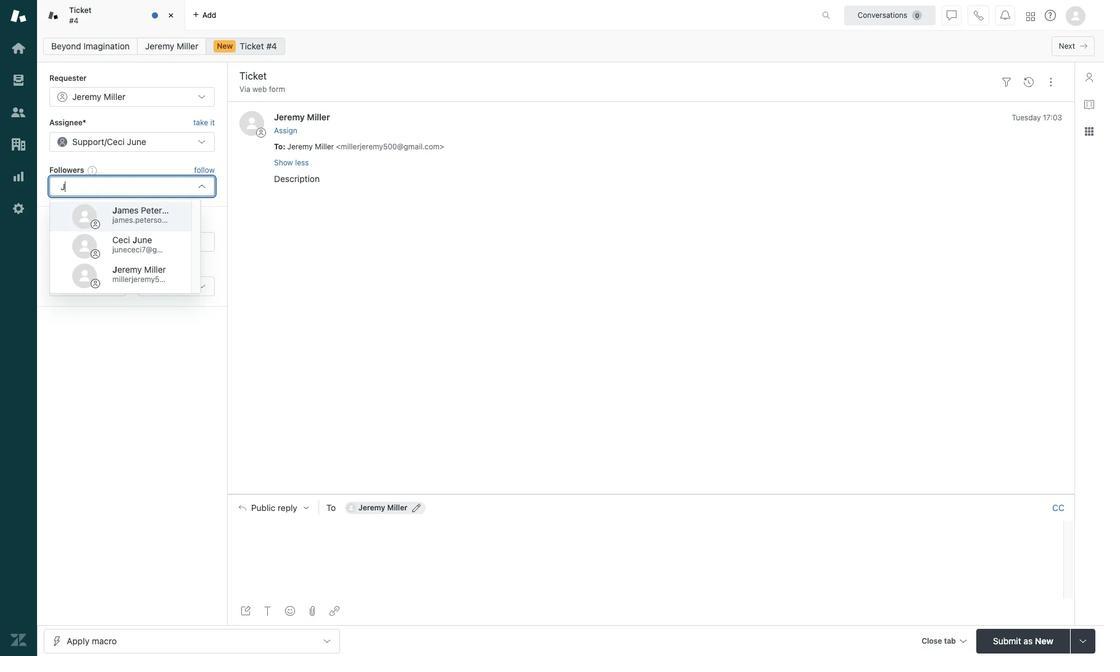 Task type: vqa. For each thing, say whether or not it's contained in the screenshot.
1st "new"
no



Task type: locate. For each thing, give the bounding box(es) containing it.
user is an agent image up ceci june icon
[[91, 220, 100, 229]]

miller left edit user image
[[387, 503, 408, 512]]

miller inside "j eremy miller miller j eremy500@gmail.com"
[[144, 264, 166, 275]]

- button down priority
[[138, 277, 215, 296]]

ceci
[[107, 136, 125, 147], [112, 234, 130, 245]]

0 horizontal spatial - button
[[49, 277, 126, 296]]

1 horizontal spatial -
[[146, 281, 150, 291]]

to for to
[[326, 502, 336, 513]]

miller up less at the top left of page
[[307, 112, 330, 122]]

ticket #4 up web on the top left
[[240, 41, 277, 51]]

next
[[1059, 41, 1076, 51]]

0 horizontal spatial -
[[57, 281, 61, 291]]

#4 up form
[[266, 41, 277, 51]]

jeremy miller link up assign
[[274, 112, 330, 122]]

ceci inside ceci j une j unececi7@gmail.com
[[112, 234, 130, 245]]

format text image
[[263, 606, 273, 616]]

form
[[269, 85, 285, 94]]

ticket actions image
[[1047, 77, 1056, 87]]

jeremy miller for to
[[359, 503, 408, 512]]

- button down user is an agent icon
[[49, 277, 126, 296]]

0 vertical spatial ticket #4
[[69, 6, 92, 25]]

1 vertical spatial to
[[326, 502, 336, 513]]

to left millerjeremy500@gmail.com image
[[326, 502, 336, 513]]

option up une
[[50, 202, 226, 231]]

j down followers field
[[112, 205, 117, 215]]

jeremy
[[145, 41, 174, 51], [72, 92, 101, 102], [274, 112, 305, 122], [287, 142, 313, 151], [359, 503, 385, 512]]

miller down close icon
[[177, 41, 198, 51]]

0 horizontal spatial jeremy miller link
[[137, 38, 206, 55]]

2 horizontal spatial jeremy miller
[[359, 503, 408, 512]]

jeremy down requester
[[72, 92, 101, 102]]

tuesday 17:03
[[1012, 113, 1063, 122]]

jeremy miller inside secondary element
[[145, 41, 198, 51]]

miller
[[177, 41, 198, 51], [104, 92, 125, 102], [307, 112, 330, 122], [315, 142, 334, 151], [144, 264, 166, 275], [387, 503, 408, 512]]

description
[[274, 174, 320, 184]]

miller down unececi7@gmail.com
[[144, 264, 166, 275]]

- for type
[[57, 281, 61, 291]]

user is an agent image for ames peterson
[[91, 220, 100, 229]]

j inside ceci j une j unececi7@gmail.com
[[132, 234, 137, 245]]

hide composer image
[[646, 490, 656, 499]]

2 vertical spatial j
[[112, 264, 117, 275]]

tab
[[37, 0, 185, 31]]

- button for type
[[49, 277, 126, 296]]

jeremy right millerjeremy500@gmail.com image
[[359, 503, 385, 512]]

support / ceci june
[[72, 136, 146, 147]]

user is an agent image left miller
[[91, 279, 100, 288]]

via
[[240, 85, 250, 94]]

user is an agent image
[[91, 220, 100, 229], [91, 279, 100, 288]]

reporting image
[[10, 169, 27, 185]]

take
[[193, 118, 208, 127]]

0 vertical spatial jeremy miller link
[[137, 38, 206, 55]]

0 vertical spatial ticket
[[69, 6, 92, 15]]

jeremy miller right millerjeremy500@gmail.com image
[[359, 503, 408, 512]]

j inside ceci j une j unececi7@gmail.com
[[112, 245, 114, 254]]

1 vertical spatial j
[[112, 245, 114, 254]]

2 user is an agent image from the top
[[91, 279, 100, 288]]

- button for priority
[[138, 277, 215, 296]]

apps image
[[1085, 127, 1095, 136]]

ceci left june on the top
[[107, 136, 125, 147]]

ames.peterson1902@gmail.com
[[114, 215, 226, 225]]

1 horizontal spatial ticket
[[240, 41, 264, 51]]

jeremy miller inside requester element
[[72, 92, 125, 102]]

insert emojis image
[[285, 606, 295, 616]]

1 horizontal spatial #4
[[266, 41, 277, 51]]

#4 inside secondary element
[[266, 41, 277, 51]]

j eremy miller miller j eremy500@gmail.com
[[112, 264, 211, 284]]

0 vertical spatial jeremy miller
[[145, 41, 198, 51]]

public
[[251, 503, 276, 513]]

ceci left une
[[112, 234, 130, 245]]

requester element
[[49, 87, 215, 107]]

2 - button from the left
[[138, 277, 215, 296]]

submit as new
[[994, 636, 1054, 646]]

1 option from the top
[[50, 202, 226, 231]]

0 vertical spatial user is an agent image
[[91, 220, 100, 229]]

jeremy miller for requester
[[72, 92, 125, 102]]

ticket up via
[[240, 41, 264, 51]]

take it button
[[193, 117, 215, 130]]

miller up support / ceci june in the top left of the page
[[104, 92, 125, 102]]

jeremy miller assign
[[274, 112, 330, 135]]

show less
[[274, 158, 309, 167]]

j inside j ames peterson j ames.peterson1902@gmail.com
[[112, 205, 117, 215]]

tab containing ticket
[[37, 0, 185, 31]]

#4 up beyond
[[69, 16, 78, 25]]

ticket
[[69, 6, 92, 15], [240, 41, 264, 51]]

views image
[[10, 72, 27, 88]]

#4
[[69, 16, 78, 25], [266, 41, 277, 51]]

2 - from the left
[[146, 281, 150, 291]]

add button
[[185, 0, 224, 30]]

customers image
[[10, 104, 27, 120]]

to
[[274, 142, 283, 151], [326, 502, 336, 513]]

add attachment image
[[307, 606, 317, 616]]

avatar image
[[240, 111, 264, 136]]

j inside j ames peterson j ames.peterson1902@gmail.com
[[112, 215, 114, 225]]

main element
[[0, 0, 37, 656]]

- down the type
[[57, 281, 61, 291]]

0 vertical spatial j
[[112, 205, 117, 215]]

jeremy inside secondary element
[[145, 41, 174, 51]]

-
[[57, 281, 61, 291], [146, 281, 150, 291]]

1 horizontal spatial jeremy miller link
[[274, 112, 330, 122]]

1 horizontal spatial - button
[[138, 277, 215, 296]]

new right as
[[1035, 636, 1054, 646]]

zendesk image
[[10, 632, 27, 648]]

j
[[112, 215, 114, 225], [112, 245, 114, 254], [131, 275, 133, 284]]

1 - from the left
[[57, 281, 61, 291]]

j
[[112, 205, 117, 215], [132, 234, 137, 245], [112, 264, 117, 275]]

1 horizontal spatial to
[[326, 502, 336, 513]]

1 vertical spatial #4
[[266, 41, 277, 51]]

- down priority
[[146, 281, 150, 291]]

1 vertical spatial j
[[132, 234, 137, 245]]

Tuesday 17:03 text field
[[1012, 113, 1063, 122]]

j right jeremy miller icon
[[112, 264, 117, 275]]

0 horizontal spatial #4
[[69, 16, 78, 25]]

less
[[295, 158, 309, 167]]

user is an agent image
[[91, 249, 100, 259]]

add link (cmd k) image
[[330, 606, 340, 616]]

jeremy up assign
[[274, 112, 305, 122]]

1 vertical spatial user is an agent image
[[91, 279, 100, 288]]

edit user image
[[413, 504, 421, 512]]

cc
[[1053, 502, 1065, 513]]

2 vertical spatial jeremy miller
[[359, 503, 408, 512]]

to : jeremy miller <millerjeremy500@gmail.com>
[[274, 142, 444, 151]]

1 user is an agent image from the top
[[91, 220, 100, 229]]

1 vertical spatial ticket
[[240, 41, 264, 51]]

add
[[203, 10, 216, 19]]

j right user is an agent icon
[[112, 245, 114, 254]]

0 vertical spatial j
[[112, 215, 114, 225]]

tags
[[49, 218, 67, 227]]

- button
[[49, 277, 126, 296], [138, 277, 215, 296]]

une
[[137, 234, 152, 245]]

cc button
[[1053, 502, 1065, 514]]

0 horizontal spatial ticket
[[69, 6, 92, 15]]

ticket #4 up beyond imagination at the left top
[[69, 6, 92, 25]]

ticket #4
[[69, 6, 92, 25], [240, 41, 277, 51]]

- for priority
[[146, 281, 150, 291]]

new
[[217, 41, 233, 51], [1035, 636, 1054, 646]]

j left ames
[[112, 215, 114, 225]]

option
[[50, 202, 226, 231], [50, 231, 192, 261], [50, 261, 211, 291]]

secondary element
[[37, 34, 1105, 59]]

1 vertical spatial jeremy miller
[[72, 92, 125, 102]]

peterson
[[141, 205, 176, 215]]

0 vertical spatial #4
[[69, 16, 78, 25]]

jeremy miller link down close icon
[[137, 38, 206, 55]]

imagination
[[84, 41, 130, 51]]

ceci j une j unececi7@gmail.com
[[112, 234, 188, 254]]

miller inside requester element
[[104, 92, 125, 102]]

miller down jeremy miller assign
[[315, 142, 334, 151]]

jeremy miller link
[[137, 38, 206, 55], [274, 112, 330, 122]]

1 vertical spatial ceci
[[112, 234, 130, 245]]

1 vertical spatial new
[[1035, 636, 1054, 646]]

jeremy down close icon
[[145, 41, 174, 51]]

0 vertical spatial new
[[217, 41, 233, 51]]

beyond imagination link
[[43, 38, 138, 55]]

0 horizontal spatial to
[[274, 142, 283, 151]]

j ames peterson j ames.peterson1902@gmail.com
[[112, 205, 226, 225]]

0 horizontal spatial new
[[217, 41, 233, 51]]

1 horizontal spatial ticket #4
[[240, 41, 277, 51]]

j up eremy
[[132, 234, 137, 245]]

2 option from the top
[[50, 231, 192, 261]]

jeremy miller down close icon
[[145, 41, 198, 51]]

ticket up beyond imagination at the left top
[[69, 6, 92, 15]]

eremy500@gmail.com
[[133, 275, 211, 284]]

j inside "j eremy miller miller j eremy500@gmail.com"
[[112, 264, 117, 275]]

1 horizontal spatial new
[[1035, 636, 1054, 646]]

j down unececi7@gmail.com
[[131, 275, 133, 284]]

to up show
[[274, 142, 283, 151]]

jeremy miller
[[145, 41, 198, 51], [72, 92, 125, 102], [359, 503, 408, 512]]

0 horizontal spatial ticket #4
[[69, 6, 92, 25]]

1 - button from the left
[[49, 277, 126, 296]]

jeremy miller down requester
[[72, 92, 125, 102]]

0 vertical spatial to
[[274, 142, 283, 151]]

j for eremy
[[112, 264, 117, 275]]

eremy
[[117, 264, 142, 275]]

2 vertical spatial j
[[131, 275, 133, 284]]

followers
[[49, 165, 84, 175]]

new down "add" dropdown button at the left top
[[217, 41, 233, 51]]

show
[[274, 158, 293, 167]]

requester
[[49, 73, 87, 83]]

option down unececi7@gmail.com
[[50, 261, 211, 291]]

ticket #4 inside tabs tab list
[[69, 6, 92, 25]]

june
[[127, 136, 146, 147]]

1 vertical spatial ticket #4
[[240, 41, 277, 51]]

0 vertical spatial ceci
[[107, 136, 125, 147]]

<millerjeremy500@gmail.com>
[[336, 142, 444, 151]]

1 horizontal spatial jeremy miller
[[145, 41, 198, 51]]

public reply
[[251, 503, 297, 513]]

jeremy right :
[[287, 142, 313, 151]]

0 horizontal spatial jeremy miller
[[72, 92, 125, 102]]

follow
[[194, 165, 215, 175]]

it
[[210, 118, 215, 127]]

option up eremy
[[50, 231, 192, 261]]

take it
[[193, 118, 215, 127]]



Task type: describe. For each thing, give the bounding box(es) containing it.
displays possible ticket submission types image
[[1079, 636, 1089, 646]]

get started image
[[10, 40, 27, 56]]

button displays agent's chat status as invisible. image
[[947, 10, 957, 20]]

conversations
[[858, 10, 908, 19]]

next button
[[1052, 36, 1095, 56]]

tuesday
[[1012, 113, 1041, 122]]

j for ceci
[[112, 245, 114, 254]]

organizations image
[[10, 136, 27, 153]]

:
[[283, 142, 286, 151]]

#4 inside ticket #4
[[69, 16, 78, 25]]

Subject field
[[237, 69, 993, 83]]

as
[[1024, 636, 1033, 646]]

draft mode image
[[241, 606, 251, 616]]

miller inside jeremy miller assign
[[307, 112, 330, 122]]

apply macro
[[67, 636, 117, 646]]

tabs tab list
[[37, 0, 809, 31]]

notifications image
[[1001, 10, 1011, 20]]

follow button
[[194, 165, 215, 176]]

type
[[49, 263, 67, 272]]

jeremy inside requester element
[[72, 92, 101, 102]]

17:03
[[1043, 113, 1063, 122]]

1 vertical spatial jeremy miller link
[[274, 112, 330, 122]]

macro
[[92, 636, 117, 646]]

public reply button
[[228, 495, 318, 521]]

assign button
[[274, 125, 297, 136]]

millerjeremy500@gmail.com image
[[346, 503, 356, 513]]

j inside "j eremy miller miller j eremy500@gmail.com"
[[131, 275, 133, 284]]

james peterson image
[[72, 204, 97, 229]]

miller
[[112, 275, 131, 284]]

ceci june image
[[72, 234, 97, 259]]

Tags field
[[59, 236, 203, 248]]

unececi7@gmail.com
[[114, 245, 188, 254]]

followers element
[[49, 177, 215, 196]]

customer context image
[[1085, 72, 1095, 82]]

beyond imagination
[[51, 41, 130, 51]]

close tab
[[922, 636, 956, 646]]

events image
[[1024, 77, 1034, 87]]

reply
[[278, 503, 297, 513]]

priority
[[138, 263, 165, 272]]

jeremy inside jeremy miller assign
[[274, 112, 305, 122]]

assign
[[274, 126, 297, 135]]

new inside secondary element
[[217, 41, 233, 51]]

ticket #4 inside secondary element
[[240, 41, 277, 51]]

support
[[72, 136, 104, 147]]

submit
[[994, 636, 1022, 646]]

filter image
[[1002, 77, 1012, 87]]

assignee* element
[[49, 132, 215, 152]]

to for to : jeremy miller <millerjeremy500@gmail.com>
[[274, 142, 283, 151]]

web
[[253, 85, 267, 94]]

3 option from the top
[[50, 261, 211, 291]]

via web form
[[240, 85, 285, 94]]

zendesk support image
[[10, 8, 27, 24]]

jeremy miller image
[[72, 264, 97, 288]]

miller inside secondary element
[[177, 41, 198, 51]]

option containing ceci
[[50, 231, 192, 261]]

/
[[104, 136, 107, 147]]

apply
[[67, 636, 89, 646]]

ceci inside assignee* element
[[107, 136, 125, 147]]

zendesk products image
[[1027, 12, 1035, 21]]

tab
[[944, 636, 956, 646]]

ticket inside tabs tab list
[[69, 6, 92, 15]]

assignee*
[[49, 118, 86, 127]]

j for j
[[112, 215, 114, 225]]

info on adding followers image
[[88, 165, 98, 175]]

conversations button
[[845, 5, 936, 25]]

close
[[922, 636, 942, 646]]

get help image
[[1045, 10, 1056, 21]]

ticket inside secondary element
[[240, 41, 264, 51]]

close tab button
[[916, 629, 972, 655]]

show less button
[[274, 157, 309, 169]]

Followers field
[[59, 180, 188, 193]]

knowledge image
[[1085, 99, 1095, 109]]

beyond
[[51, 41, 81, 51]]

user is an agent image for eremy miller
[[91, 279, 100, 288]]

admin image
[[10, 201, 27, 217]]

close image
[[165, 9, 177, 22]]

jeremy miller link inside secondary element
[[137, 38, 206, 55]]

ames
[[117, 205, 139, 215]]

j for ames
[[112, 205, 117, 215]]



